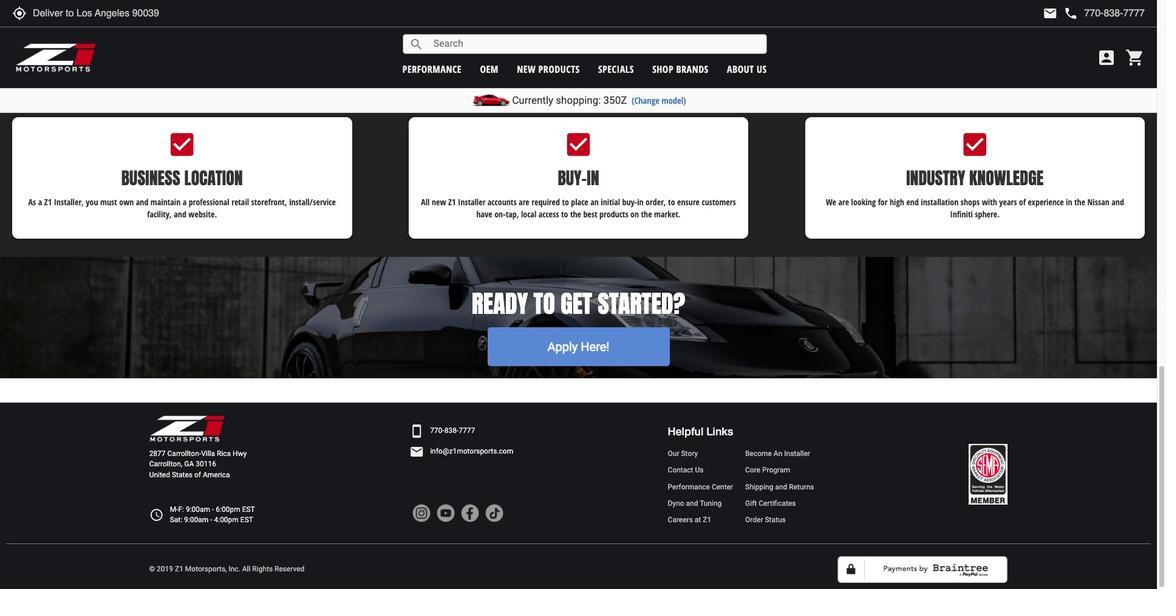 Task type: describe. For each thing, give the bounding box(es) containing it.
shop brands link
[[653, 62, 709, 76]]

account_box link
[[1094, 48, 1120, 67]]

applicants for signed agreement
[[834, 50, 868, 62]]

get
[[561, 286, 592, 322]]

us for about us
[[757, 62, 767, 76]]

you
[[86, 196, 98, 208]]

media
[[572, 19, 612, 45]]

check_box for knowledge
[[960, 129, 990, 160]]

oem link
[[480, 62, 499, 76]]

our story
[[668, 450, 698, 458]]

with inside active social media presence in today's digitally connected world, marketing to customers through social channels is key. we want to build our network with you, through strong social presence on all platforms.
[[534, 63, 549, 74]]

access_time m-f: 9:00am - 6:00pm est sat: 9:00am - 4:00pm est
[[149, 505, 255, 524]]

status
[[765, 516, 786, 524]]

ready to get started?
[[472, 286, 685, 322]]

mail phone
[[1043, 6, 1079, 21]]

0 horizontal spatial social
[[620, 63, 638, 74]]

and down core program link
[[775, 483, 788, 491]]

order status
[[745, 516, 786, 524]]

about us link
[[727, 62, 767, 76]]

z1 inside check_box business location as a z1 installer, you must own and maintain a professional retail storefront, install/service facility, and website.
[[44, 196, 52, 208]]

inc.
[[229, 565, 240, 574]]

on for check_box
[[631, 208, 639, 220]]

careers at z1
[[668, 516, 712, 524]]

m-
[[170, 505, 178, 514]]

core program link
[[745, 466, 814, 476]]

to right marketing
[[585, 50, 592, 62]]

order status link
[[745, 515, 814, 525]]

check_box for in
[[563, 129, 594, 160]]

currently shopping: 350z (change model)
[[512, 94, 686, 106]]

z1 inside check_box buy-in all new z1 installer accounts are required to place an initial buy-in order, to ensure customers have on-tap, local access to the best products on the market.
[[448, 196, 456, 208]]

© 2019 z1 motorsports, inc. all rights reserved
[[149, 565, 305, 574]]

install/service
[[289, 196, 336, 208]]

1 vertical spatial 9:00am
[[184, 516, 209, 524]]

program
[[762, 466, 790, 475]]

1 vertical spatial -
[[210, 516, 212, 524]]

youtube link image
[[437, 504, 455, 522]]

customers inside active social media presence in today's digitally connected world, marketing to customers through social channels is key. we want to build our network with you, through strong social presence on all platforms.
[[594, 50, 628, 62]]

1 horizontal spatial social
[[659, 50, 678, 62]]

shop brands
[[653, 62, 709, 76]]

0 horizontal spatial the
[[570, 208, 581, 220]]

resellers
[[238, 50, 266, 62]]

0 vertical spatial est
[[242, 505, 255, 514]]

performance
[[403, 62, 462, 76]]

0 vertical spatial 9:00am
[[186, 505, 210, 514]]

careers
[[668, 516, 693, 524]]

0 horizontal spatial a
[[38, 196, 42, 208]]

all inside signed agreement all applicants are required to complete and sign our installer agreements before an official account can be opened.
[[824, 50, 832, 62]]

the inside check_box industry knowledge we are looking for high end installation shops with years of experience in the nissan and infiniti sphere.
[[1075, 196, 1086, 208]]

and inside business license all applicants must have a valid business license and resellers certificate.
[[224, 50, 236, 62]]

here!
[[581, 340, 610, 354]]

check_box for location
[[167, 129, 197, 160]]

check_box buy-in all new z1 installer accounts are required to place an initial buy-in order, to ensure customers have on-tap, local access to the best products on the market.
[[421, 129, 736, 220]]

for
[[878, 196, 888, 208]]

network
[[503, 63, 532, 74]]

to left place
[[562, 196, 569, 208]]

new inside check_box buy-in all new z1 installer accounts are required to place an initial buy-in order, to ensure customers have on-tap, local access to the best products on the market.
[[432, 196, 446, 208]]

best
[[583, 208, 598, 220]]

hwy
[[233, 450, 247, 458]]

story
[[681, 450, 698, 458]]

dyno
[[668, 499, 684, 508]]

installation
[[921, 196, 959, 208]]

started?
[[598, 286, 685, 322]]

as
[[28, 196, 36, 208]]

must inside check_box business location as a z1 installer, you must own and maintain a professional retail storefront, install/service facility, and website.
[[100, 196, 117, 208]]

installer inside signed agreement all applicants are required to complete and sign our installer agreements before an official account can be opened.
[[999, 50, 1027, 62]]

and right the own
[[136, 196, 148, 208]]

account_box
[[1097, 48, 1117, 67]]

z1 company logo image
[[149, 415, 225, 443]]

brands
[[676, 62, 709, 76]]

to up market.
[[668, 196, 675, 208]]

z1 right 2019
[[175, 565, 183, 574]]

strong
[[596, 63, 618, 74]]

location
[[184, 165, 243, 191]]

must inside business license all applicants must have a valid business license and resellers certificate.
[[107, 50, 124, 62]]

social
[[525, 19, 568, 45]]

with inside check_box industry knowledge we are looking for high end installation shops with years of experience in the nissan and infiniti sphere.
[[982, 196, 997, 208]]

shipping and returns link
[[745, 482, 814, 493]]

in
[[587, 165, 599, 191]]

own
[[119, 196, 134, 208]]

(change model) link
[[632, 95, 686, 106]]

0 vertical spatial through
[[630, 50, 657, 62]]

gift
[[745, 499, 757, 508]]

license
[[199, 50, 222, 62]]

z1 inside careers at z1 link
[[703, 516, 712, 524]]

1 horizontal spatial the
[[641, 208, 652, 220]]

1 horizontal spatial new
[[517, 62, 536, 76]]

become an installer link
[[745, 449, 814, 460]]

phone link
[[1064, 6, 1145, 21]]

rights
[[252, 565, 273, 574]]

become an installer
[[745, 450, 810, 458]]

business
[[168, 50, 197, 62]]

we inside check_box industry knowledge we are looking for high end installation shops with years of experience in the nissan and infiniti sphere.
[[826, 196, 837, 208]]

carrollton-
[[167, 450, 201, 458]]

an inside signed agreement all applicants are required to complete and sign our installer agreements before an official account can be opened.
[[1094, 50, 1102, 62]]

are for active social media presence
[[870, 50, 881, 62]]

0 vertical spatial -
[[212, 505, 214, 514]]

signed agreement all applicants are required to complete and sign our installer agreements before an official account can be opened.
[[824, 19, 1127, 74]]

gift certificates link
[[745, 499, 814, 509]]

are for check_box
[[839, 196, 849, 208]]

apply here! button
[[488, 328, 670, 367]]

info@z1motorsports.com link
[[430, 447, 514, 457]]

us for contact us
[[695, 466, 704, 475]]

email info@z1motorsports.com
[[410, 445, 514, 459]]

shop
[[653, 62, 674, 76]]

to left the build
[[462, 63, 469, 74]]

all inside business license all applicants must have a valid business license and resellers certificate.
[[61, 50, 69, 62]]

nissan
[[1088, 196, 1110, 208]]

agreements
[[1029, 50, 1068, 62]]

business inside business license all applicants must have a valid business license and resellers certificate.
[[126, 19, 185, 45]]

presence
[[640, 63, 670, 74]]

united
[[149, 471, 170, 479]]

our story link
[[668, 449, 733, 460]]

maintain
[[151, 196, 181, 208]]

marketing
[[549, 50, 583, 62]]

apply here! link
[[488, 328, 670, 367]]

shopping_cart link
[[1123, 48, 1145, 67]]

and down maintain
[[174, 208, 186, 220]]

0 horizontal spatial products
[[539, 62, 580, 76]]

villa
[[201, 450, 215, 458]]

sat:
[[170, 516, 182, 524]]

specials
[[598, 62, 634, 76]]

certificates
[[759, 499, 796, 508]]

helpful
[[668, 425, 704, 438]]

and inside check_box industry knowledge we are looking for high end installation shops with years of experience in the nissan and infiniti sphere.
[[1112, 196, 1124, 208]]

performance center link
[[668, 482, 733, 493]]

professional
[[189, 196, 229, 208]]

on-
[[495, 208, 506, 220]]

high
[[890, 196, 905, 208]]

key.
[[719, 50, 733, 62]]

all inside check_box buy-in all new z1 installer accounts are required to place an initial buy-in order, to ensure customers have on-tap, local access to the best products on the market.
[[421, 196, 430, 208]]

required inside signed agreement all applicants are required to complete and sign our installer agreements before an official account can be opened.
[[883, 50, 911, 62]]

our
[[668, 450, 680, 458]]



Task type: locate. For each thing, give the bounding box(es) containing it.
7777
[[459, 427, 475, 435]]

0 horizontal spatial in
[[637, 196, 644, 208]]

1 horizontal spatial required
[[883, 50, 911, 62]]

1 vertical spatial an
[[591, 196, 599, 208]]

0 vertical spatial customers
[[594, 50, 628, 62]]

of inside 2877 carrollton-villa rica hwy carrollton, ga 30116 united states of america
[[194, 471, 201, 479]]

1 horizontal spatial installer
[[784, 450, 810, 458]]

opened.
[[988, 63, 1015, 74]]

presence
[[616, 19, 678, 45]]

on inside check_box buy-in all new z1 installer accounts are required to place an initial buy-in order, to ensure customers have on-tap, local access to the best products on the market.
[[631, 208, 639, 220]]

to left 'complete' at the top right
[[914, 50, 920, 62]]

knowledge
[[970, 165, 1044, 191]]

z1 right at
[[703, 516, 712, 524]]

9:00am right sat:
[[184, 516, 209, 524]]

mail
[[1043, 6, 1058, 21]]

1 vertical spatial of
[[194, 471, 201, 479]]

market.
[[654, 208, 681, 220]]

- left the '6:00pm'
[[212, 505, 214, 514]]

applicants inside business license all applicants must have a valid business license and resellers certificate.
[[71, 50, 105, 62]]

0 horizontal spatial check_box
[[167, 129, 197, 160]]

with up sphere.
[[982, 196, 997, 208]]

tiktok link image
[[485, 504, 504, 522]]

1 vertical spatial have
[[477, 208, 493, 220]]

required
[[883, 50, 911, 62], [532, 196, 560, 208]]

customers up strong
[[594, 50, 628, 62]]

2 in from the left
[[1066, 196, 1073, 208]]

the down place
[[570, 208, 581, 220]]

apply
[[548, 340, 578, 354]]

to right access
[[561, 208, 568, 220]]

in inside check_box industry knowledge we are looking for high end installation shops with years of experience in the nissan and infiniti sphere.
[[1066, 196, 1073, 208]]

9:00am right f:
[[186, 505, 210, 514]]

0 horizontal spatial we
[[430, 63, 440, 74]]

the
[[1075, 196, 1086, 208], [570, 208, 581, 220], [641, 208, 652, 220]]

performance center
[[668, 483, 733, 491]]

active
[[479, 19, 521, 45]]

1 horizontal spatial our
[[986, 50, 997, 62]]

new
[[517, 62, 536, 76], [432, 196, 446, 208]]

we left looking
[[826, 196, 837, 208]]

in left order,
[[637, 196, 644, 208]]

shipping and returns
[[745, 483, 814, 491]]

gift certificates
[[745, 499, 796, 508]]

f:
[[178, 505, 184, 514]]

with down world,
[[534, 63, 549, 74]]

a right the as
[[38, 196, 42, 208]]

0 vertical spatial must
[[107, 50, 124, 62]]

0 horizontal spatial are
[[519, 196, 530, 208]]

est right the '6:00pm'
[[242, 505, 255, 514]]

1 vertical spatial products
[[600, 208, 629, 220]]

0 vertical spatial us
[[757, 62, 767, 76]]

1 in from the left
[[637, 196, 644, 208]]

have left on-
[[477, 208, 493, 220]]

certificate.
[[268, 50, 304, 62]]

are inside check_box industry knowledge we are looking for high end installation shops with years of experience in the nissan and infiniti sphere.
[[839, 196, 849, 208]]

products down initial
[[600, 208, 629, 220]]

an
[[1094, 50, 1102, 62], [591, 196, 599, 208]]

have inside business license all applicants must have a valid business license and resellers certificate.
[[126, 50, 142, 62]]

0 vertical spatial business
[[126, 19, 185, 45]]

have left valid
[[126, 50, 142, 62]]

through down marketing
[[568, 63, 594, 74]]

1 horizontal spatial through
[[630, 50, 657, 62]]

new products
[[517, 62, 580, 76]]

new products link
[[517, 62, 580, 76]]

applicants inside signed agreement all applicants are required to complete and sign our installer agreements before an official account can be opened.
[[834, 50, 868, 62]]

shopping:
[[556, 94, 601, 106]]

instagram link image
[[413, 504, 431, 522]]

about
[[727, 62, 754, 76]]

a inside business license all applicants must have a valid business license and resellers certificate.
[[144, 50, 148, 62]]

required up access
[[532, 196, 560, 208]]

350z
[[604, 94, 627, 106]]

customers inside check_box buy-in all new z1 installer accounts are required to place an initial buy-in order, to ensure customers have on-tap, local access to the best products on the market.
[[702, 196, 736, 208]]

we
[[430, 63, 440, 74], [826, 196, 837, 208]]

1 horizontal spatial are
[[839, 196, 849, 208]]

required inside check_box buy-in all new z1 installer accounts are required to place an initial buy-in order, to ensure customers have on-tap, local access to the best products on the market.
[[532, 196, 560, 208]]

our down connected
[[490, 63, 501, 74]]

my_location
[[12, 6, 27, 21]]

check_box up knowledge
[[960, 129, 990, 160]]

business up valid
[[126, 19, 185, 45]]

1 horizontal spatial have
[[477, 208, 493, 220]]

accounts
[[488, 196, 517, 208]]

buy-
[[558, 165, 587, 191]]

0 horizontal spatial us
[[695, 466, 704, 475]]

30116
[[196, 460, 216, 469]]

an up best
[[591, 196, 599, 208]]

0 vertical spatial with
[[534, 63, 549, 74]]

applicants for business license
[[71, 50, 105, 62]]

on left all
[[672, 63, 681, 74]]

1 horizontal spatial check_box
[[563, 129, 594, 160]]

before
[[1070, 50, 1092, 62]]

1 vertical spatial our
[[490, 63, 501, 74]]

0 vertical spatial have
[[126, 50, 142, 62]]

shops
[[961, 196, 980, 208]]

2 horizontal spatial check_box
[[960, 129, 990, 160]]

to inside signed agreement all applicants are required to complete and sign our installer agreements before an official account can be opened.
[[914, 50, 920, 62]]

z1 left accounts
[[448, 196, 456, 208]]

- left 4:00pm
[[210, 516, 212, 524]]

order
[[745, 516, 763, 524]]

2877
[[149, 450, 166, 458]]

core program
[[745, 466, 790, 475]]

on inside active social media presence in today's digitally connected world, marketing to customers through social channels is key. we want to build our network with you, through strong social presence on all platforms.
[[672, 63, 681, 74]]

2 vertical spatial installer
[[784, 450, 810, 458]]

0 horizontal spatial with
[[534, 63, 549, 74]]

0 vertical spatial our
[[986, 50, 997, 62]]

2 horizontal spatial installer
[[999, 50, 1027, 62]]

installer right an on the bottom right of the page
[[784, 450, 810, 458]]

0 vertical spatial of
[[1019, 196, 1026, 208]]

must left valid
[[107, 50, 124, 62]]

valid
[[150, 50, 166, 62]]

you,
[[551, 63, 566, 74]]

social up shop
[[659, 50, 678, 62]]

and right dyno
[[686, 499, 698, 508]]

1 vertical spatial business
[[121, 165, 180, 191]]

products inside check_box buy-in all new z1 installer accounts are required to place an initial buy-in order, to ensure customers have on-tap, local access to the best products on the market.
[[600, 208, 629, 220]]

0 vertical spatial installer
[[999, 50, 1027, 62]]

3 check_box from the left
[[960, 129, 990, 160]]

license
[[189, 19, 238, 45]]

us down the our story link
[[695, 466, 704, 475]]

business
[[126, 19, 185, 45], [121, 165, 180, 191]]

applicants
[[71, 50, 105, 62], [834, 50, 868, 62]]

signed
[[915, 19, 958, 45]]

installer up opened.
[[999, 50, 1027, 62]]

on down the buy-
[[631, 208, 639, 220]]

access
[[539, 208, 559, 220]]

performance link
[[403, 62, 462, 76]]

required left 'complete' at the top right
[[883, 50, 911, 62]]

z1 motorsports logo image
[[15, 43, 97, 73]]

0 horizontal spatial through
[[568, 63, 594, 74]]

search
[[409, 37, 424, 51]]

9:00am
[[186, 505, 210, 514], [184, 516, 209, 524]]

business inside check_box business location as a z1 installer, you must own and maintain a professional retail storefront, install/service facility, and website.
[[121, 165, 180, 191]]

an right before
[[1094, 50, 1102, 62]]

place
[[571, 196, 589, 208]]

and inside signed agreement all applicants are required to complete and sign our installer agreements before an official account can be opened.
[[955, 50, 968, 62]]

sema member logo image
[[969, 444, 1008, 505]]

1 horizontal spatial with
[[982, 196, 997, 208]]

0 horizontal spatial required
[[532, 196, 560, 208]]

a left valid
[[144, 50, 148, 62]]

have inside check_box buy-in all new z1 installer accounts are required to place an initial buy-in order, to ensure customers have on-tap, local access to the best products on the market.
[[477, 208, 493, 220]]

dyno and tuning link
[[668, 499, 733, 509]]

connected
[[489, 50, 523, 62]]

local
[[521, 208, 537, 220]]

on for active
[[672, 63, 681, 74]]

we inside active social media presence in today's digitally connected world, marketing to customers through social channels is key. we want to build our network with you, through strong social presence on all platforms.
[[430, 63, 440, 74]]

1 vertical spatial on
[[631, 208, 639, 220]]

and right nissan
[[1112, 196, 1124, 208]]

states
[[172, 471, 193, 479]]

phone
[[1064, 6, 1079, 21]]

1 horizontal spatial a
[[144, 50, 148, 62]]

and up can
[[955, 50, 968, 62]]

and right license
[[224, 50, 236, 62]]

us right about
[[757, 62, 767, 76]]

1 vertical spatial us
[[695, 466, 704, 475]]

0 vertical spatial on
[[672, 63, 681, 74]]

of right "years"
[[1019, 196, 1026, 208]]

1 vertical spatial with
[[982, 196, 997, 208]]

0 horizontal spatial have
[[126, 50, 142, 62]]

1 horizontal spatial of
[[1019, 196, 1026, 208]]

1 horizontal spatial applicants
[[834, 50, 868, 62]]

years
[[1000, 196, 1017, 208]]

currently
[[512, 94, 554, 106]]

tap,
[[506, 208, 519, 220]]

check_box inside check_box buy-in all new z1 installer accounts are required to place an initial buy-in order, to ensure customers have on-tap, local access to the best products on the market.
[[563, 129, 594, 160]]

0 vertical spatial products
[[539, 62, 580, 76]]

2 applicants from the left
[[834, 50, 868, 62]]

official
[[1104, 50, 1127, 62]]

ensure
[[677, 196, 700, 208]]

1 vertical spatial installer
[[458, 196, 486, 208]]

est
[[242, 505, 255, 514], [240, 516, 253, 524]]

0 horizontal spatial applicants
[[71, 50, 105, 62]]

facebook link image
[[461, 504, 479, 522]]

are inside signed agreement all applicants are required to complete and sign our installer agreements before an official account can be opened.
[[870, 50, 881, 62]]

0 vertical spatial social
[[659, 50, 678, 62]]

must right you
[[100, 196, 117, 208]]

motorsports,
[[185, 565, 227, 574]]

ready
[[472, 286, 528, 322]]

1 vertical spatial customers
[[702, 196, 736, 208]]

1 vertical spatial new
[[432, 196, 446, 208]]

business up maintain
[[121, 165, 180, 191]]

want
[[443, 63, 460, 74]]

us inside contact us link
[[695, 466, 704, 475]]

performance
[[668, 483, 710, 491]]

facility,
[[147, 208, 172, 220]]

in for industry knowledge
[[1066, 196, 1073, 208]]

today's
[[434, 50, 458, 62]]

0 horizontal spatial new
[[432, 196, 446, 208]]

0 horizontal spatial an
[[591, 196, 599, 208]]

1 vertical spatial required
[[532, 196, 560, 208]]

our inside signed agreement all applicants are required to complete and sign our installer agreements before an official account can be opened.
[[986, 50, 997, 62]]

check_box inside check_box business location as a z1 installer, you must own and maintain a professional retail storefront, install/service facility, and website.
[[167, 129, 197, 160]]

check_box business location as a z1 installer, you must own and maintain a professional retail storefront, install/service facility, and website.
[[28, 129, 336, 220]]

z1 right the as
[[44, 196, 52, 208]]

carrollton,
[[149, 460, 182, 469]]

are inside check_box buy-in all new z1 installer accounts are required to place an initial buy-in order, to ensure customers have on-tap, local access to the best products on the market.
[[519, 196, 530, 208]]

1 horizontal spatial customers
[[702, 196, 736, 208]]

check_box inside check_box industry knowledge we are looking for high end installation shops with years of experience in the nissan and infiniti sphere.
[[960, 129, 990, 160]]

0 horizontal spatial installer
[[458, 196, 486, 208]]

1 horizontal spatial us
[[757, 62, 767, 76]]

0 vertical spatial an
[[1094, 50, 1102, 62]]

apply here!
[[548, 340, 610, 354]]

©
[[149, 565, 155, 574]]

dyno and tuning
[[668, 499, 722, 508]]

2 horizontal spatial are
[[870, 50, 881, 62]]

1 horizontal spatial products
[[600, 208, 629, 220]]

account
[[936, 63, 962, 74]]

1 vertical spatial est
[[240, 516, 253, 524]]

1 check_box from the left
[[167, 129, 197, 160]]

2 horizontal spatial a
[[183, 196, 187, 208]]

770-838-7777 link
[[430, 426, 475, 436]]

products down marketing
[[539, 62, 580, 76]]

infiniti
[[951, 208, 973, 220]]

installer left accounts
[[458, 196, 486, 208]]

in for buy-in
[[637, 196, 644, 208]]

in right experience
[[1066, 196, 1073, 208]]

0 horizontal spatial our
[[490, 63, 501, 74]]

0 horizontal spatial customers
[[594, 50, 628, 62]]

1 vertical spatial through
[[568, 63, 594, 74]]

1 horizontal spatial we
[[826, 196, 837, 208]]

specials link
[[598, 62, 634, 76]]

0 vertical spatial we
[[430, 63, 440, 74]]

1 vertical spatial must
[[100, 196, 117, 208]]

1 vertical spatial social
[[620, 63, 638, 74]]

access_time
[[149, 508, 164, 522]]

and inside "link"
[[686, 499, 698, 508]]

installer inside check_box buy-in all new z1 installer accounts are required to place an initial buy-in order, to ensure customers have on-tap, local access to the best products on the market.
[[458, 196, 486, 208]]

0 vertical spatial new
[[517, 62, 536, 76]]

of down 30116
[[194, 471, 201, 479]]

through
[[630, 50, 657, 62], [568, 63, 594, 74]]

Search search field
[[424, 35, 767, 53]]

we down in
[[430, 63, 440, 74]]

2 check_box from the left
[[563, 129, 594, 160]]

channels
[[680, 50, 709, 62]]

1 applicants from the left
[[71, 50, 105, 62]]

customers right ensure
[[702, 196, 736, 208]]

through up presence
[[630, 50, 657, 62]]

a right maintain
[[183, 196, 187, 208]]

can
[[964, 63, 975, 74]]

our right the sign
[[986, 50, 997, 62]]

mail link
[[1043, 6, 1058, 21]]

social right strong
[[620, 63, 638, 74]]

the down order,
[[641, 208, 652, 220]]

est right 4:00pm
[[240, 516, 253, 524]]

0 vertical spatial required
[[883, 50, 911, 62]]

2 horizontal spatial the
[[1075, 196, 1086, 208]]

an inside check_box buy-in all new z1 installer accounts are required to place an initial buy-in order, to ensure customers have on-tap, local access to the best products on the market.
[[591, 196, 599, 208]]

in inside check_box buy-in all new z1 installer accounts are required to place an initial buy-in order, to ensure customers have on-tap, local access to the best products on the market.
[[637, 196, 644, 208]]

of inside check_box industry knowledge we are looking for high end installation shops with years of experience in the nissan and infiniti sphere.
[[1019, 196, 1026, 208]]

check_box up "location" on the top left of the page
[[167, 129, 197, 160]]

check_box up buy-
[[563, 129, 594, 160]]

1 horizontal spatial an
[[1094, 50, 1102, 62]]

1 horizontal spatial on
[[672, 63, 681, 74]]

installer
[[999, 50, 1027, 62], [458, 196, 486, 208], [784, 450, 810, 458]]

agreement
[[962, 19, 1036, 45]]

about us
[[727, 62, 767, 76]]

our inside active social media presence in today's digitally connected world, marketing to customers through social channels is key. we want to build our network with you, through strong social presence on all platforms.
[[490, 63, 501, 74]]

careers at z1 link
[[668, 515, 733, 525]]

buy-
[[622, 196, 637, 208]]

0 horizontal spatial of
[[194, 471, 201, 479]]

the left nissan
[[1075, 196, 1086, 208]]

1 horizontal spatial in
[[1066, 196, 1073, 208]]

0 horizontal spatial on
[[631, 208, 639, 220]]

at
[[695, 516, 701, 524]]

of
[[1019, 196, 1026, 208], [194, 471, 201, 479]]

1 vertical spatial we
[[826, 196, 837, 208]]



Task type: vqa. For each thing, say whether or not it's contained in the screenshot.


